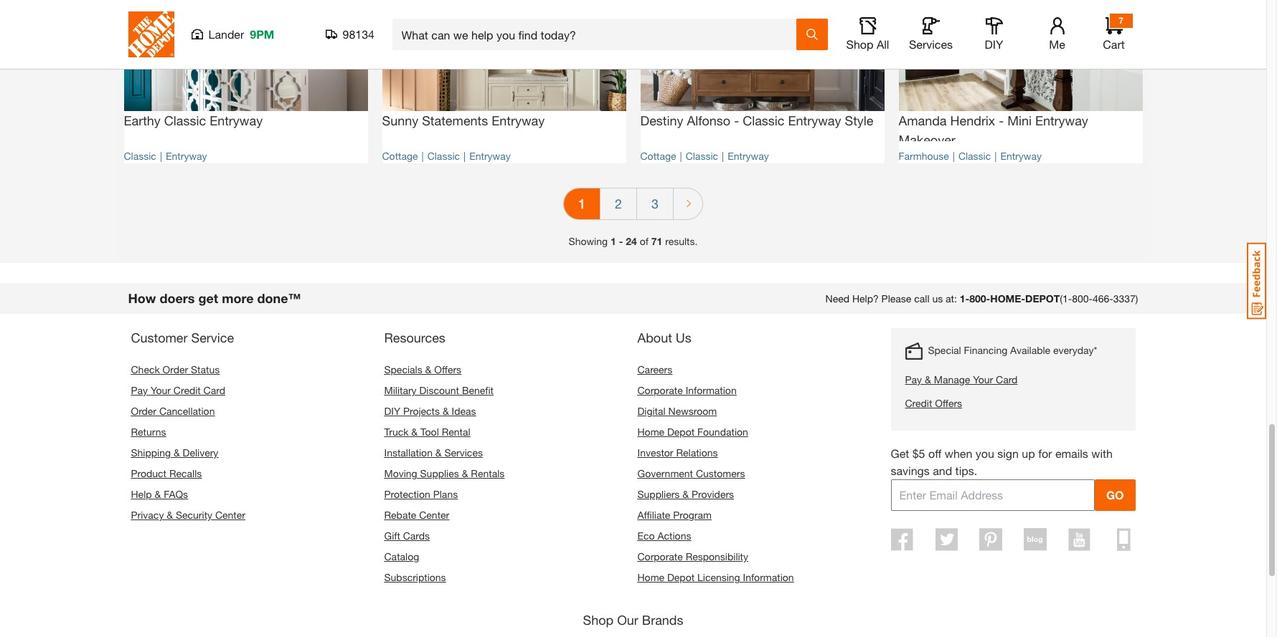 Task type: locate. For each thing, give the bounding box(es) containing it.
0 vertical spatial 1
[[578, 196, 586, 212]]

sunny
[[382, 113, 419, 129]]

destiny alfonso - classic entryway style
[[641, 113, 874, 129]]

statements
[[422, 113, 488, 129]]

cottage | classic | entryway for statements
[[382, 150, 511, 163]]

home for home depot foundation
[[638, 427, 665, 439]]

investor
[[638, 447, 674, 460]]

4 classic link from the left
[[959, 150, 991, 163]]

0 horizontal spatial center
[[215, 510, 245, 522]]

shop all button
[[845, 17, 891, 52]]

1 | from the left
[[160, 150, 162, 163]]

|
[[160, 150, 162, 163], [422, 150, 424, 163], [464, 150, 466, 163], [680, 150, 682, 163], [722, 150, 724, 163], [953, 150, 955, 163], [995, 150, 997, 163]]

0 vertical spatial order
[[163, 364, 188, 376]]

1 horizontal spatial center
[[419, 510, 449, 522]]

home-
[[991, 293, 1026, 305]]

1 horizontal spatial offers
[[935, 398, 962, 410]]

cottage down sunny
[[382, 150, 418, 163]]

1 inside 'button'
[[578, 196, 586, 212]]

center right the security at the left bottom of the page
[[215, 510, 245, 522]]

affiliate program
[[638, 510, 712, 522]]

classic down hendrix
[[959, 150, 991, 163]]

corporate
[[638, 385, 683, 397], [638, 551, 683, 564]]

1 horizontal spatial pay
[[905, 374, 922, 386]]

classic link down 'earthy'
[[124, 150, 156, 163]]

1 vertical spatial shop
[[583, 613, 614, 629]]

| down the alfonso
[[722, 150, 724, 163]]

cottage link
[[382, 150, 418, 163], [641, 150, 676, 163]]

0 horizontal spatial pay
[[131, 385, 148, 397]]

corporate responsibility
[[638, 551, 749, 564]]

order cancellation link
[[131, 406, 215, 418]]

center down plans
[[419, 510, 449, 522]]

1 horizontal spatial your
[[973, 374, 993, 386]]

3 entryway link from the left
[[728, 150, 769, 163]]

2 stretchy image image from the left
[[382, 0, 626, 111]]

0 horizontal spatial 800-
[[970, 293, 991, 305]]

stretchy image image
[[124, 0, 368, 111], [382, 0, 626, 111], [641, 0, 885, 111], [899, 0, 1143, 111]]

hendrix
[[951, 113, 996, 129]]

| down statements
[[422, 150, 424, 163]]

- right the alfonso
[[734, 113, 739, 129]]

gift cards
[[384, 531, 430, 543]]

classic link down hendrix
[[959, 150, 991, 163]]

0 horizontal spatial credit
[[174, 385, 201, 397]]

corporate for corporate information
[[638, 385, 683, 397]]

0 vertical spatial credit
[[174, 385, 201, 397]]

0 vertical spatial depot
[[667, 427, 695, 439]]

careers link
[[638, 364, 673, 376]]

| down 'earthy'
[[160, 150, 162, 163]]

1 vertical spatial order
[[131, 406, 156, 418]]

1 vertical spatial corporate
[[638, 551, 683, 564]]

your up order cancellation
[[151, 385, 171, 397]]

- left 24
[[619, 236, 623, 248]]

status
[[191, 364, 220, 376]]

center
[[215, 510, 245, 522], [419, 510, 449, 522]]

home down 'digital'
[[638, 427, 665, 439]]

2 800- from the left
[[1072, 293, 1093, 305]]

order up pay your credit card link
[[163, 364, 188, 376]]

home depot on pinterest image
[[980, 529, 1002, 552]]

classic link for sunny statements entryway
[[427, 150, 460, 163]]

3337)
[[1114, 293, 1139, 305]]

Enter Email Address text field
[[891, 480, 1095, 512]]

1 horizontal spatial card
[[996, 374, 1018, 386]]

& up supplies
[[435, 447, 442, 460]]

actions
[[658, 531, 691, 543]]

card down status
[[204, 385, 225, 397]]

0 vertical spatial services
[[909, 37, 953, 51]]

0 vertical spatial information
[[686, 385, 737, 397]]

5 | from the left
[[722, 150, 724, 163]]

style
[[845, 113, 874, 129]]

cottage
[[382, 150, 418, 163], [641, 150, 676, 163]]

& inside 'link'
[[925, 374, 931, 386]]

1 vertical spatial diy
[[384, 406, 400, 418]]

1 stretchy image image from the left
[[124, 0, 368, 111]]

installation & services link
[[384, 447, 483, 460]]

0 vertical spatial corporate
[[638, 385, 683, 397]]

1 horizontal spatial shop
[[847, 37, 874, 51]]

1 left 2
[[578, 196, 586, 212]]

classic right the alfonso
[[743, 113, 785, 129]]

1 horizontal spatial information
[[743, 572, 794, 584]]

1 vertical spatial offers
[[935, 398, 962, 410]]

lander 9pm
[[208, 27, 274, 41]]

1 horizontal spatial cottage | classic | entryway
[[641, 150, 769, 163]]

shop our brands
[[583, 613, 684, 629]]

1 depot from the top
[[667, 427, 695, 439]]

classic down 'earthy'
[[124, 150, 156, 163]]

offers inside credit offers link
[[935, 398, 962, 410]]

offers down manage
[[935, 398, 962, 410]]

home down eco
[[638, 572, 665, 584]]

depot for licensing
[[667, 572, 695, 584]]

services right all
[[909, 37, 953, 51]]

entryway link down sunny statements entryway link
[[469, 150, 511, 163]]

credit
[[174, 385, 201, 397], [905, 398, 932, 410]]

projects
[[403, 406, 440, 418]]

& for specials & offers
[[425, 364, 432, 376]]

catalog link
[[384, 551, 419, 564]]

entryway link down earthy classic entryway
[[166, 150, 207, 163]]

1 home from the top
[[638, 427, 665, 439]]

classic link for amanda hendrix - mini entryway makeover
[[959, 150, 991, 163]]

entryway link down amanda hendrix - mini entryway makeover link on the top right
[[1001, 150, 1042, 163]]

financing
[[964, 345, 1008, 357]]

corporate down 'eco actions'
[[638, 551, 683, 564]]

cottage | classic | entryway down the alfonso
[[641, 150, 769, 163]]

subscriptions link
[[384, 572, 446, 584]]

0 horizontal spatial services
[[445, 447, 483, 460]]

2 entryway link from the left
[[469, 150, 511, 163]]

0 vertical spatial shop
[[847, 37, 874, 51]]

shop left our
[[583, 613, 614, 629]]

9pm
[[250, 27, 274, 41]]

diy projects & ideas
[[384, 406, 476, 418]]

entryway link down destiny alfonso - classic entryway style link
[[728, 150, 769, 163]]

2 corporate from the top
[[638, 551, 683, 564]]

card up credit offers link
[[996, 374, 1018, 386]]

go button
[[1095, 480, 1136, 512]]

shop for shop all
[[847, 37, 874, 51]]

cottage link for sunny statements entryway
[[382, 150, 418, 163]]

3 classic link from the left
[[686, 150, 718, 163]]

0 horizontal spatial cottage
[[382, 150, 418, 163]]

& right help
[[155, 489, 161, 501]]

pay for pay your credit card
[[131, 385, 148, 397]]

pay up credit offers
[[905, 374, 922, 386]]

shop inside button
[[847, 37, 874, 51]]

800- right at:
[[970, 293, 991, 305]]

3 button
[[637, 189, 673, 220]]

diy for diy
[[985, 37, 1004, 51]]

stretchy image image for classic
[[124, 0, 368, 111]]

| down destiny
[[680, 150, 682, 163]]

entryway inside sunny statements entryway link
[[492, 113, 545, 129]]

suppliers
[[638, 489, 680, 501]]

your down financing
[[973, 374, 993, 386]]

pay your credit card
[[131, 385, 225, 397]]

2 cottage from the left
[[641, 150, 676, 163]]

shop for shop our brands
[[583, 613, 614, 629]]

order
[[163, 364, 188, 376], [131, 406, 156, 418]]

classic up classic | entryway
[[164, 113, 206, 129]]

& left rentals
[[462, 468, 468, 480]]

0 vertical spatial diy
[[985, 37, 1004, 51]]

2 horizontal spatial -
[[999, 113, 1004, 129]]

classic inside the earthy classic entryway link
[[164, 113, 206, 129]]

offers up "discount"
[[434, 364, 462, 376]]

cottage link for destiny alfonso - classic entryway style
[[641, 150, 676, 163]]

cottage link down destiny
[[641, 150, 676, 163]]

7 | from the left
[[995, 150, 997, 163]]

your inside pay & manage your card 'link'
[[973, 374, 993, 386]]

cottage | classic | entryway for alfonso
[[641, 150, 769, 163]]

| down amanda hendrix - mini entryway makeover link on the top right
[[995, 150, 997, 163]]

1 cottage link from the left
[[382, 150, 418, 163]]

discount
[[419, 385, 459, 397]]

you
[[976, 447, 995, 461]]

suppliers & providers link
[[638, 489, 734, 501]]

0 vertical spatial home
[[638, 427, 665, 439]]

depot
[[667, 427, 695, 439], [667, 572, 695, 584]]

& up the recalls
[[174, 447, 180, 460]]

1 horizontal spatial 1
[[611, 236, 616, 248]]

pay down check
[[131, 385, 148, 397]]

cottage link down sunny
[[382, 150, 418, 163]]

0 horizontal spatial -
[[619, 236, 623, 248]]

& left manage
[[925, 374, 931, 386]]

2 classic link from the left
[[427, 150, 460, 163]]

information up newsroom
[[686, 385, 737, 397]]

2 home from the top
[[638, 572, 665, 584]]

3 stretchy image image from the left
[[641, 0, 885, 111]]

71
[[651, 236, 663, 248]]

1 horizontal spatial cottage
[[641, 150, 676, 163]]

| right farmhouse link
[[953, 150, 955, 163]]

military
[[384, 385, 417, 397]]

0 vertical spatial offers
[[434, 364, 462, 376]]

800- right depot
[[1072, 293, 1093, 305]]

1 horizontal spatial services
[[909, 37, 953, 51]]

order up returns link
[[131, 406, 156, 418]]

destiny
[[641, 113, 684, 129]]

credit offers
[[905, 398, 962, 410]]

0 horizontal spatial information
[[686, 385, 737, 397]]

- for alfonso
[[734, 113, 739, 129]]

protection
[[384, 489, 430, 501]]

truck & tool rental link
[[384, 427, 470, 439]]

1 horizontal spatial 800-
[[1072, 293, 1093, 305]]

makeover
[[899, 132, 956, 148]]

1 vertical spatial 1
[[611, 236, 616, 248]]

corporate responsibility link
[[638, 551, 749, 564]]

mini
[[1008, 113, 1032, 129]]

depot down "corporate responsibility"
[[667, 572, 695, 584]]

customer
[[131, 330, 188, 346]]

2 cottage link from the left
[[641, 150, 676, 163]]

protection plans link
[[384, 489, 458, 501]]

foundation
[[698, 427, 748, 439]]

special
[[928, 345, 961, 357]]

0 horizontal spatial order
[[131, 406, 156, 418]]

0 horizontal spatial cottage | classic | entryway
[[382, 150, 511, 163]]

installation & services
[[384, 447, 483, 460]]

& down 'government customers' link
[[683, 489, 689, 501]]

& for pay & manage your card
[[925, 374, 931, 386]]

0 horizontal spatial 1
[[578, 196, 586, 212]]

entryway link for destiny alfonso - classic entryway style
[[728, 150, 769, 163]]

1 vertical spatial home
[[638, 572, 665, 584]]

corporate down careers
[[638, 385, 683, 397]]

- left the "mini"
[[999, 113, 1004, 129]]

amanda
[[899, 113, 947, 129]]

call
[[914, 293, 930, 305]]

manage
[[934, 374, 970, 386]]

$5
[[913, 447, 925, 461]]

depot up investor relations link
[[667, 427, 695, 439]]

subscriptions
[[384, 572, 446, 584]]

shop all
[[847, 37, 889, 51]]

diy inside button
[[985, 37, 1004, 51]]

0 horizontal spatial diy
[[384, 406, 400, 418]]

eco actions
[[638, 531, 691, 543]]

0 horizontal spatial card
[[204, 385, 225, 397]]

4 entryway link from the left
[[1001, 150, 1042, 163]]

- inside amanda hendrix - mini entryway makeover farmhouse | classic | entryway
[[999, 113, 1004, 129]]

& left ideas
[[443, 406, 449, 418]]

services down rental
[[445, 447, 483, 460]]

& up military discount benefit link
[[425, 364, 432, 376]]

1 left 24
[[611, 236, 616, 248]]

1 vertical spatial depot
[[667, 572, 695, 584]]

2 | from the left
[[422, 150, 424, 163]]

-
[[734, 113, 739, 129], [999, 113, 1004, 129], [619, 236, 623, 248]]

1 corporate from the top
[[638, 385, 683, 397]]

shipping & delivery link
[[131, 447, 218, 460]]

entryway link for sunny statements entryway
[[469, 150, 511, 163]]

1 cottage | classic | entryway from the left
[[382, 150, 511, 163]]

1
[[578, 196, 586, 212], [611, 236, 616, 248]]

2 depot from the top
[[667, 572, 695, 584]]

classic link down the alfonso
[[686, 150, 718, 163]]

1 horizontal spatial credit
[[905, 398, 932, 410]]

classic
[[164, 113, 206, 129], [743, 113, 785, 129], [124, 150, 156, 163], [427, 150, 460, 163], [686, 150, 718, 163], [959, 150, 991, 163]]

1 horizontal spatial cottage link
[[641, 150, 676, 163]]

check order status link
[[131, 364, 220, 376]]

credit up cancellation
[[174, 385, 201, 397]]

cottage | classic | entryway down statements
[[382, 150, 511, 163]]

information right 'licensing'
[[743, 572, 794, 584]]

classic inside amanda hendrix - mini entryway makeover farmhouse | classic | entryway
[[959, 150, 991, 163]]

& left the tool on the left bottom of the page
[[411, 427, 418, 439]]

credit down pay & manage your card at the right of the page
[[905, 398, 932, 410]]

at:
[[946, 293, 957, 305]]

done™
[[257, 291, 301, 307]]

customer service
[[131, 330, 234, 346]]

98134
[[343, 27, 375, 41]]

shop left all
[[847, 37, 874, 51]]

1 cottage from the left
[[382, 150, 418, 163]]

800-
[[970, 293, 991, 305], [1072, 293, 1093, 305]]

offers
[[434, 364, 462, 376], [935, 398, 962, 410]]

depot for foundation
[[667, 427, 695, 439]]

home depot on twitter image
[[936, 529, 958, 552]]

& down the faqs
[[167, 510, 173, 522]]

pay inside 'link'
[[905, 374, 922, 386]]

cottage down destiny
[[641, 150, 676, 163]]

get
[[891, 447, 909, 461]]

1 button
[[564, 189, 600, 220]]

1 horizontal spatial diy
[[985, 37, 1004, 51]]

2 cottage | classic | entryway from the left
[[641, 150, 769, 163]]

diy left me
[[985, 37, 1004, 51]]

1 horizontal spatial -
[[734, 113, 739, 129]]

| down 'sunny statements entryway'
[[464, 150, 466, 163]]

classic link down statements
[[427, 150, 460, 163]]

0 horizontal spatial shop
[[583, 613, 614, 629]]

0 horizontal spatial cottage link
[[382, 150, 418, 163]]

diy up truck
[[384, 406, 400, 418]]

specials & offers
[[384, 364, 462, 376]]



Task type: describe. For each thing, give the bounding box(es) containing it.
corporate information
[[638, 385, 737, 397]]

affiliate
[[638, 510, 671, 522]]

stretchy image image for statements
[[382, 0, 626, 111]]

suppliers & providers
[[638, 489, 734, 501]]

truck & tool rental
[[384, 427, 470, 439]]

amanda hendrix - mini entryway makeover link
[[899, 111, 1143, 148]]

me button
[[1034, 17, 1080, 52]]

results.
[[665, 236, 698, 248]]

corporate for corporate responsibility
[[638, 551, 683, 564]]

entryway link for amanda hendrix - mini entryway makeover
[[1001, 150, 1042, 163]]

digital newsroom
[[638, 406, 717, 418]]

& for privacy & security center
[[167, 510, 173, 522]]

home for home depot licensing information
[[638, 572, 665, 584]]

shipping & delivery
[[131, 447, 218, 460]]

government customers link
[[638, 468, 745, 480]]

truck
[[384, 427, 409, 439]]

What can we help you find today? search field
[[402, 19, 796, 50]]

newsroom
[[669, 406, 717, 418]]

amanda hendrix - mini entryway makeover farmhouse | classic | entryway
[[899, 113, 1089, 163]]

cottage for sunny
[[382, 150, 418, 163]]

entryway inside the earthy classic entryway link
[[210, 113, 263, 129]]

home depot blog image
[[1024, 529, 1047, 552]]

get $5 off when you sign up for emails with savings and tips.
[[891, 447, 1113, 478]]

service
[[191, 330, 234, 346]]

1 entryway link from the left
[[166, 150, 207, 163]]

moving supplies & rentals link
[[384, 468, 505, 480]]

earthy
[[124, 113, 161, 129]]

showing
[[569, 236, 608, 248]]

24
[[626, 236, 637, 248]]

off
[[929, 447, 942, 461]]

plans
[[433, 489, 458, 501]]

us
[[676, 330, 692, 346]]

licensing
[[698, 572, 740, 584]]

classic link for destiny alfonso - classic entryway style
[[686, 150, 718, 163]]

product recalls
[[131, 468, 202, 480]]

tool
[[421, 427, 439, 439]]

pay & manage your card link
[[905, 373, 1098, 388]]

feedback link image
[[1247, 243, 1267, 320]]

all
[[877, 37, 889, 51]]

eco actions link
[[638, 531, 691, 543]]

3 | from the left
[[464, 150, 466, 163]]

diy for diy projects & ideas
[[384, 406, 400, 418]]

customers
[[696, 468, 745, 480]]

me
[[1049, 37, 1066, 51]]

help & faqs link
[[131, 489, 188, 501]]

classic down the alfonso
[[686, 150, 718, 163]]

the home depot logo image
[[128, 11, 174, 57]]

how
[[128, 291, 156, 307]]

sign
[[998, 447, 1019, 461]]

1 800- from the left
[[970, 293, 991, 305]]

classic | entryway
[[124, 150, 207, 163]]

entryway inside destiny alfonso - classic entryway style link
[[788, 113, 841, 129]]

2 center from the left
[[419, 510, 449, 522]]

providers
[[692, 489, 734, 501]]

emails
[[1056, 447, 1089, 461]]

savings
[[891, 465, 930, 478]]

& for installation & services
[[435, 447, 442, 460]]

product
[[131, 468, 167, 480]]

catalog
[[384, 551, 419, 564]]

& for shipping & delivery
[[174, 447, 180, 460]]

cards
[[403, 531, 430, 543]]

our
[[617, 613, 639, 629]]

home depot on facebook image
[[892, 529, 913, 552]]

cart 7
[[1103, 15, 1125, 51]]

4 stretchy image image from the left
[[899, 0, 1143, 111]]

showing 1 - 24 of 71 results.
[[569, 236, 698, 248]]

- for 1
[[619, 236, 623, 248]]

1 vertical spatial credit
[[905, 398, 932, 410]]

466-
[[1093, 293, 1114, 305]]

3
[[652, 196, 659, 212]]

pay for pay & manage your card
[[905, 374, 922, 386]]

digital newsroom link
[[638, 406, 717, 418]]

classic inside destiny alfonso - classic entryway style link
[[743, 113, 785, 129]]

pay & manage your card
[[905, 374, 1018, 386]]

faqs
[[164, 489, 188, 501]]

0 horizontal spatial your
[[151, 385, 171, 397]]

military discount benefit link
[[384, 385, 494, 397]]

ideas
[[452, 406, 476, 418]]

help?
[[852, 293, 879, 305]]

& for suppliers & providers
[[683, 489, 689, 501]]

2
[[615, 196, 622, 212]]

1 vertical spatial information
[[743, 572, 794, 584]]

rebate
[[384, 510, 416, 522]]

4 | from the left
[[680, 150, 682, 163]]

& for truck & tool rental
[[411, 427, 418, 439]]

home depot mobile apps image
[[1117, 529, 1131, 552]]

when
[[945, 447, 973, 461]]

1 vertical spatial services
[[445, 447, 483, 460]]

specials
[[384, 364, 422, 376]]

gift cards link
[[384, 531, 430, 543]]

brands
[[642, 613, 684, 629]]

farmhouse
[[899, 150, 949, 163]]

doers
[[160, 291, 195, 307]]

classic down statements
[[427, 150, 460, 163]]

earthy classic entryway link
[[124, 111, 368, 142]]

& for help & faqs
[[155, 489, 161, 501]]

cottage for destiny
[[641, 150, 676, 163]]

6 | from the left
[[953, 150, 955, 163]]

please
[[882, 293, 912, 305]]

supplies
[[420, 468, 459, 480]]

shipping
[[131, 447, 171, 460]]

responsibility
[[686, 551, 749, 564]]

services inside button
[[909, 37, 953, 51]]

1 classic link from the left
[[124, 150, 156, 163]]

alfonso
[[687, 113, 731, 129]]

rentals
[[471, 468, 505, 480]]

returns
[[131, 427, 166, 439]]

1 horizontal spatial order
[[163, 364, 188, 376]]

diy projects & ideas link
[[384, 406, 476, 418]]

1 center from the left
[[215, 510, 245, 522]]

- for hendrix
[[999, 113, 1004, 129]]

recalls
[[169, 468, 202, 480]]

stretchy image image for alfonso
[[641, 0, 885, 111]]

us
[[932, 293, 943, 305]]

available
[[1011, 345, 1051, 357]]

order cancellation
[[131, 406, 215, 418]]

home depot foundation
[[638, 427, 748, 439]]

0 horizontal spatial offers
[[434, 364, 462, 376]]

privacy & security center link
[[131, 510, 245, 522]]

home depot on youtube image
[[1069, 529, 1091, 552]]

card inside pay & manage your card 'link'
[[996, 374, 1018, 386]]

affiliate program link
[[638, 510, 712, 522]]

sunny statements entryway link
[[382, 111, 626, 142]]

up
[[1022, 447, 1035, 461]]

with
[[1092, 447, 1113, 461]]

careers
[[638, 364, 673, 376]]

go
[[1107, 489, 1124, 503]]

pay your credit card link
[[131, 385, 225, 397]]

government customers
[[638, 468, 745, 480]]



Task type: vqa. For each thing, say whether or not it's contained in the screenshot.
Free 2-3 Day Delivery on the left of page
no



